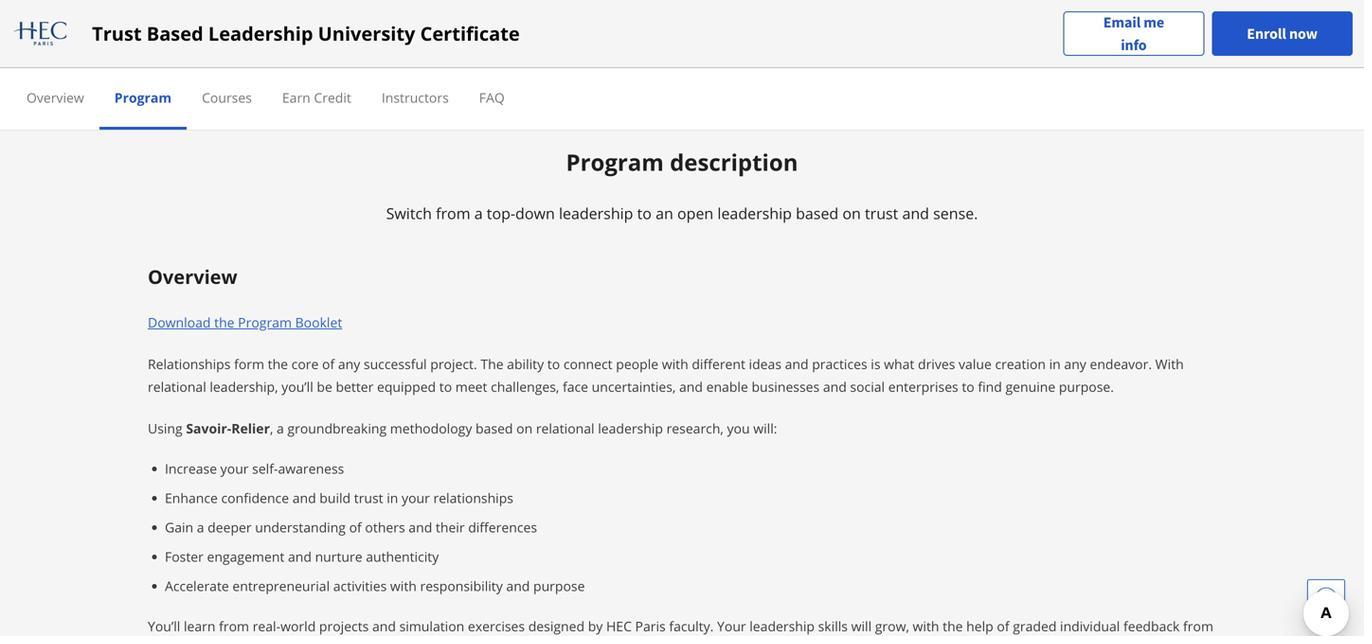Task type: describe. For each thing, give the bounding box(es) containing it.
booklet
[[295, 314, 342, 332]]

0 horizontal spatial on
[[517, 420, 533, 438]]

graded
[[1013, 618, 1057, 636]]

you'll
[[282, 378, 313, 396]]

0 vertical spatial the
[[214, 314, 235, 332]]

me
[[1144, 13, 1165, 32]]

connect
[[564, 355, 613, 374]]

leadership down description
[[718, 203, 792, 224]]

world
[[281, 618, 316, 636]]

trust inside list item
[[354, 490, 383, 508]]

download the program booklet
[[148, 314, 342, 332]]

learn
[[184, 618, 216, 636]]

with inside the relationships form the core of any successful project. the ability to connect people with different ideas and practices is what drives value creation in any endeavor. with relational leadership, you'll be better equipped to meet challenges, face uncertainties, and enable businesses and social enterprises to find genuine purpose.
[[662, 355, 689, 374]]

leadership inside you'll learn from real-world projects and simulation exercises designed by hec paris faculty. your leadership skills will grow, with the help of graded individual feedback from
[[750, 618, 815, 636]]

individual
[[1060, 618, 1120, 636]]

and left purpose
[[506, 578, 530, 596]]

gain
[[165, 519, 193, 537]]

to left find
[[962, 378, 975, 396]]

the
[[481, 355, 504, 374]]

the inside you'll learn from real-world projects and simulation exercises designed by hec paris faculty. your leadership skills will grow, with the help of graded individual feedback from
[[943, 618, 963, 636]]

feedback
[[1124, 618, 1180, 636]]

switch
[[386, 203, 432, 224]]

info
[[1121, 36, 1147, 54]]

core
[[292, 355, 319, 374]]

ability
[[507, 355, 544, 374]]

relationships
[[433, 490, 514, 508]]

1 horizontal spatial from
[[436, 203, 471, 224]]

increase your self-awareness
[[165, 460, 344, 478]]

2 horizontal spatial from
[[1183, 618, 1214, 636]]

practices
[[812, 355, 868, 374]]

meet
[[456, 378, 487, 396]]

email me info button
[[1064, 11, 1205, 56]]

equipped
[[377, 378, 436, 396]]

enhance
[[165, 490, 218, 508]]

and down understanding
[[288, 548, 312, 566]]

and up understanding
[[292, 490, 316, 508]]

authenticity
[[366, 548, 439, 566]]

savoir-
[[186, 420, 231, 438]]

university
[[318, 20, 415, 46]]

now
[[1290, 24, 1318, 43]]

email
[[1104, 13, 1141, 32]]

down
[[516, 203, 555, 224]]

,
[[270, 420, 273, 438]]

leadership,
[[210, 378, 278, 396]]

1 horizontal spatial a
[[277, 420, 284, 438]]

instructors link
[[382, 89, 449, 107]]

relier
[[231, 420, 270, 438]]

purpose
[[533, 578, 585, 596]]

earn
[[282, 89, 311, 107]]

others
[[365, 519, 405, 537]]

understanding
[[255, 519, 346, 537]]

earn credit link
[[282, 89, 351, 107]]

and up businesses at right
[[785, 355, 809, 374]]

list containing increase your self-awareness
[[155, 459, 1217, 597]]

courses link
[[202, 89, 252, 107]]

and down different
[[679, 378, 703, 396]]

switch from a top-down leadership to an open leadership based on trust and sense.
[[386, 203, 978, 224]]

you'll learn from real-world projects and simulation exercises designed by hec paris faculty. your leadership skills will grow, with the help of graded individual feedback from
[[148, 618, 1214, 637]]

sense.
[[933, 203, 978, 224]]

and left sense.
[[902, 203, 930, 224]]

download the program booklet link
[[148, 314, 342, 332]]

projects
[[319, 618, 369, 636]]

awareness
[[278, 460, 344, 478]]

earn credit
[[282, 89, 351, 107]]

successful
[[364, 355, 427, 374]]

instructors
[[382, 89, 449, 107]]

faq
[[479, 89, 505, 107]]

and down practices
[[823, 378, 847, 396]]

description
[[670, 147, 798, 178]]

real-
[[253, 618, 281, 636]]

1 vertical spatial based
[[476, 420, 513, 438]]

endeavor.
[[1090, 355, 1152, 374]]

and inside you'll learn from real-world projects and simulation exercises designed by hec paris faculty. your leadership skills will grow, with the help of graded individual feedback from
[[372, 618, 396, 636]]

nurture
[[315, 548, 363, 566]]

groundbreaking
[[288, 420, 387, 438]]

enhance confidence and build trust in your relationships
[[165, 490, 514, 508]]

overview inside certificate menu 'element'
[[27, 89, 84, 107]]

program description
[[566, 147, 798, 178]]

accelerate
[[165, 578, 229, 596]]

to left an
[[637, 203, 652, 224]]

using
[[148, 420, 183, 438]]

certificate menu element
[[11, 68, 1353, 130]]

an
[[656, 203, 674, 224]]

0 vertical spatial a
[[474, 203, 483, 224]]

leadership down uncertainties,
[[598, 420, 663, 438]]

and left their
[[409, 519, 432, 537]]

open
[[677, 203, 714, 224]]

of for core
[[322, 355, 335, 374]]

the inside the relationships form the core of any successful project. the ability to connect people with different ideas and practices is what drives value creation in any endeavor. with relational leadership, you'll be better equipped to meet challenges, face uncertainties, and enable businesses and social enterprises to find genuine purpose.
[[268, 355, 288, 374]]

leadership right the down
[[559, 203, 633, 224]]

accelerate entrepreneurial activities with responsibility and purpose list item
[[165, 577, 1217, 597]]

trust
[[92, 20, 142, 46]]

entrepreneurial
[[232, 578, 330, 596]]

0 horizontal spatial from
[[219, 618, 249, 636]]

1 horizontal spatial based
[[796, 203, 839, 224]]

purpose.
[[1059, 378, 1114, 396]]

ideas
[[749, 355, 782, 374]]

1 horizontal spatial overview
[[148, 264, 237, 290]]

skills
[[818, 618, 848, 636]]

will:
[[754, 420, 777, 438]]

relational inside the relationships form the core of any successful project. the ability to connect people with different ideas and practices is what drives value creation in any endeavor. with relational leadership, you'll be better equipped to meet challenges, face uncertainties, and enable businesses and social enterprises to find genuine purpose.
[[148, 378, 206, 396]]

of inside you'll learn from real-world projects and simulation exercises designed by hec paris faculty. your leadership skills will grow, with the help of graded individual feedback from
[[997, 618, 1010, 636]]

download
[[148, 314, 211, 332]]

paris
[[635, 618, 666, 636]]

project.
[[430, 355, 477, 374]]

0 vertical spatial on
[[843, 203, 861, 224]]

in inside list item
[[387, 490, 398, 508]]



Task type: locate. For each thing, give the bounding box(es) containing it.
enroll now
[[1247, 24, 1318, 43]]

you'll
[[148, 618, 180, 636]]

face
[[563, 378, 588, 396]]

2 horizontal spatial the
[[943, 618, 963, 636]]

top-
[[487, 203, 516, 224]]

in inside the relationships form the core of any successful project. the ability to connect people with different ideas and practices is what drives value creation in any endeavor. with relational leadership, you'll be better equipped to meet challenges, face uncertainties, and enable businesses and social enterprises to find genuine purpose.
[[1050, 355, 1061, 374]]

a left top-
[[474, 203, 483, 224]]

of for understanding
[[349, 519, 362, 537]]

responsibility
[[420, 578, 503, 596]]

2 vertical spatial of
[[997, 618, 1010, 636]]

enterprises
[[889, 378, 959, 396]]

0 vertical spatial trust
[[865, 203, 899, 224]]

program for program link
[[114, 89, 172, 107]]

hec paris image
[[11, 18, 69, 49]]

from
[[436, 203, 471, 224], [219, 618, 249, 636], [1183, 618, 1214, 636]]

you
[[727, 420, 750, 438]]

a right the ,
[[277, 420, 284, 438]]

your left the self-
[[220, 460, 249, 478]]

1 vertical spatial your
[[402, 490, 430, 508]]

based
[[147, 20, 203, 46]]

1 vertical spatial on
[[517, 420, 533, 438]]

1 vertical spatial program
[[566, 147, 664, 178]]

leadership right your
[[750, 618, 815, 636]]

of
[[322, 355, 335, 374], [349, 519, 362, 537], [997, 618, 1010, 636]]

uncertainties,
[[592, 378, 676, 396]]

your up others on the bottom left
[[402, 490, 430, 508]]

challenges,
[[491, 378, 559, 396]]

to right ability
[[547, 355, 560, 374]]

with down authenticity on the left bottom of page
[[390, 578, 417, 596]]

self-
[[252, 460, 278, 478]]

in
[[1050, 355, 1061, 374], [387, 490, 398, 508]]

from right switch
[[436, 203, 471, 224]]

0 horizontal spatial of
[[322, 355, 335, 374]]

faculty.
[[669, 618, 714, 636]]

2 vertical spatial with
[[913, 618, 939, 636]]

their
[[436, 519, 465, 537]]

0 horizontal spatial overview
[[27, 89, 84, 107]]

0 vertical spatial relational
[[148, 378, 206, 396]]

of inside the relationships form the core of any successful project. the ability to connect people with different ideas and practices is what drives value creation in any endeavor. with relational leadership, you'll be better equipped to meet challenges, face uncertainties, and enable businesses and social enterprises to find genuine purpose.
[[322, 355, 335, 374]]

simulation
[[399, 618, 465, 636]]

program down 'trust'
[[114, 89, 172, 107]]

of up be
[[322, 355, 335, 374]]

faq link
[[479, 89, 505, 107]]

1 vertical spatial relational
[[536, 420, 595, 438]]

hec trust leadership banner image
[[705, 0, 1330, 12]]

2 vertical spatial a
[[197, 519, 204, 537]]

what
[[884, 355, 915, 374]]

certificate
[[420, 20, 520, 46]]

social
[[850, 378, 885, 396]]

1 vertical spatial overview
[[148, 264, 237, 290]]

enhance confidence and build trust in your relationships list item
[[165, 489, 1217, 509]]

0 horizontal spatial trust
[[354, 490, 383, 508]]

will
[[851, 618, 872, 636]]

0 vertical spatial in
[[1050, 355, 1061, 374]]

and right projects
[[372, 618, 396, 636]]

trust based leadership university certificate
[[92, 20, 520, 46]]

by
[[588, 618, 603, 636]]

1 horizontal spatial the
[[268, 355, 288, 374]]

1 horizontal spatial of
[[349, 519, 362, 537]]

with
[[1156, 355, 1184, 374]]

credit
[[314, 89, 351, 107]]

engagement
[[207, 548, 285, 566]]

1 horizontal spatial in
[[1050, 355, 1061, 374]]

0 horizontal spatial in
[[387, 490, 398, 508]]

0 vertical spatial your
[[220, 460, 249, 478]]

any up purpose.
[[1064, 355, 1087, 374]]

1 vertical spatial the
[[268, 355, 288, 374]]

0 horizontal spatial a
[[197, 519, 204, 537]]

build
[[320, 490, 351, 508]]

of inside 'gain a deeper understanding of others and their differences' list item
[[349, 519, 362, 537]]

the
[[214, 314, 235, 332], [268, 355, 288, 374], [943, 618, 963, 636]]

2 vertical spatial program
[[238, 314, 292, 332]]

2 horizontal spatial of
[[997, 618, 1010, 636]]

1 vertical spatial of
[[349, 519, 362, 537]]

help
[[967, 618, 994, 636]]

the left help
[[943, 618, 963, 636]]

to
[[637, 203, 652, 224], [547, 355, 560, 374], [439, 378, 452, 396], [962, 378, 975, 396]]

1 horizontal spatial trust
[[865, 203, 899, 224]]

gain a deeper understanding of others and their differences list item
[[165, 518, 1217, 538]]

1 vertical spatial in
[[387, 490, 398, 508]]

is
[[871, 355, 881, 374]]

1 vertical spatial trust
[[354, 490, 383, 508]]

0 vertical spatial program
[[114, 89, 172, 107]]

0 horizontal spatial any
[[338, 355, 360, 374]]

0 horizontal spatial program
[[114, 89, 172, 107]]

increase your self-awareness list item
[[165, 459, 1217, 479]]

overview down hec paris 'image'
[[27, 89, 84, 107]]

0 vertical spatial of
[[322, 355, 335, 374]]

a
[[474, 203, 483, 224], [277, 420, 284, 438], [197, 519, 204, 537]]

on
[[843, 203, 861, 224], [517, 420, 533, 438]]

email me info
[[1104, 13, 1165, 54]]

program up an
[[566, 147, 664, 178]]

0 horizontal spatial the
[[214, 314, 235, 332]]

program for program description
[[566, 147, 664, 178]]

based
[[796, 203, 839, 224], [476, 420, 513, 438]]

2 horizontal spatial with
[[913, 618, 939, 636]]

of right help
[[997, 618, 1010, 636]]

0 vertical spatial based
[[796, 203, 839, 224]]

foster
[[165, 548, 204, 566]]

hec
[[606, 618, 632, 636]]

drives
[[918, 355, 955, 374]]

with inside list item
[[390, 578, 417, 596]]

of left others on the bottom left
[[349, 519, 362, 537]]

2 any from the left
[[1064, 355, 1087, 374]]

exercises
[[468, 618, 525, 636]]

1 horizontal spatial your
[[402, 490, 430, 508]]

relationships
[[148, 355, 231, 374]]

the right download
[[214, 314, 235, 332]]

research,
[[667, 420, 724, 438]]

1 vertical spatial with
[[390, 578, 417, 596]]

a inside 'gain a deeper understanding of others and their differences' list item
[[197, 519, 204, 537]]

courses
[[202, 89, 252, 107]]

1 any from the left
[[338, 355, 360, 374]]

overview up download
[[148, 264, 237, 290]]

2 horizontal spatial program
[[566, 147, 664, 178]]

program inside certificate menu 'element'
[[114, 89, 172, 107]]

designed
[[528, 618, 585, 636]]

be
[[317, 378, 332, 396]]

find
[[978, 378, 1002, 396]]

in up "genuine"
[[1050, 355, 1061, 374]]

better
[[336, 378, 374, 396]]

0 vertical spatial with
[[662, 355, 689, 374]]

0 horizontal spatial relational
[[148, 378, 206, 396]]

trust right build
[[354, 490, 383, 508]]

different
[[692, 355, 746, 374]]

program
[[114, 89, 172, 107], [566, 147, 664, 178], [238, 314, 292, 332]]

from right feedback
[[1183, 618, 1214, 636]]

creation
[[995, 355, 1046, 374]]

increase
[[165, 460, 217, 478]]

0 horizontal spatial your
[[220, 460, 249, 478]]

1 horizontal spatial with
[[662, 355, 689, 374]]

1 horizontal spatial relational
[[536, 420, 595, 438]]

form
[[234, 355, 264, 374]]

differences
[[468, 519, 537, 537]]

a right gain
[[197, 519, 204, 537]]

in up others on the bottom left
[[387, 490, 398, 508]]

confidence
[[221, 490, 289, 508]]

leadership
[[208, 20, 313, 46]]

1 vertical spatial a
[[277, 420, 284, 438]]

people
[[616, 355, 659, 374]]

with right 'grow,'
[[913, 618, 939, 636]]

0 vertical spatial overview
[[27, 89, 84, 107]]

any up better
[[338, 355, 360, 374]]

2 horizontal spatial a
[[474, 203, 483, 224]]

the left core
[[268, 355, 288, 374]]

relational down the relationships
[[148, 378, 206, 396]]

with inside you'll learn from real-world projects and simulation exercises designed by hec paris faculty. your leadership skills will grow, with the help of graded individual feedback from
[[913, 618, 939, 636]]

activities
[[333, 578, 387, 596]]

foster engagement and nurture authenticity list item
[[165, 547, 1217, 567]]

0 horizontal spatial based
[[476, 420, 513, 438]]

gain a deeper understanding of others and their differences
[[165, 519, 537, 537]]

list
[[155, 459, 1217, 597]]

relational down face
[[536, 420, 595, 438]]

to down project.
[[439, 378, 452, 396]]

program up form
[[238, 314, 292, 332]]

1 horizontal spatial program
[[238, 314, 292, 332]]

your
[[717, 618, 746, 636]]

with right people
[[662, 355, 689, 374]]

trust left sense.
[[865, 203, 899, 224]]

help center image
[[1315, 587, 1338, 610]]

0 horizontal spatial with
[[390, 578, 417, 596]]

1 horizontal spatial on
[[843, 203, 861, 224]]

program link
[[114, 89, 172, 107]]

relationships form the core of any successful project. the ability to connect people with different ideas and practices is what drives value creation in any endeavor. with relational leadership, you'll be better equipped to meet challenges, face uncertainties, and enable businesses and social enterprises to find genuine purpose.
[[148, 355, 1184, 396]]

genuine
[[1006, 378, 1056, 396]]

from left real-
[[219, 618, 249, 636]]

1 horizontal spatial any
[[1064, 355, 1087, 374]]

2 vertical spatial the
[[943, 618, 963, 636]]

methodology
[[390, 420, 472, 438]]



Task type: vqa. For each thing, say whether or not it's contained in the screenshot.
leftmost the Certificate
no



